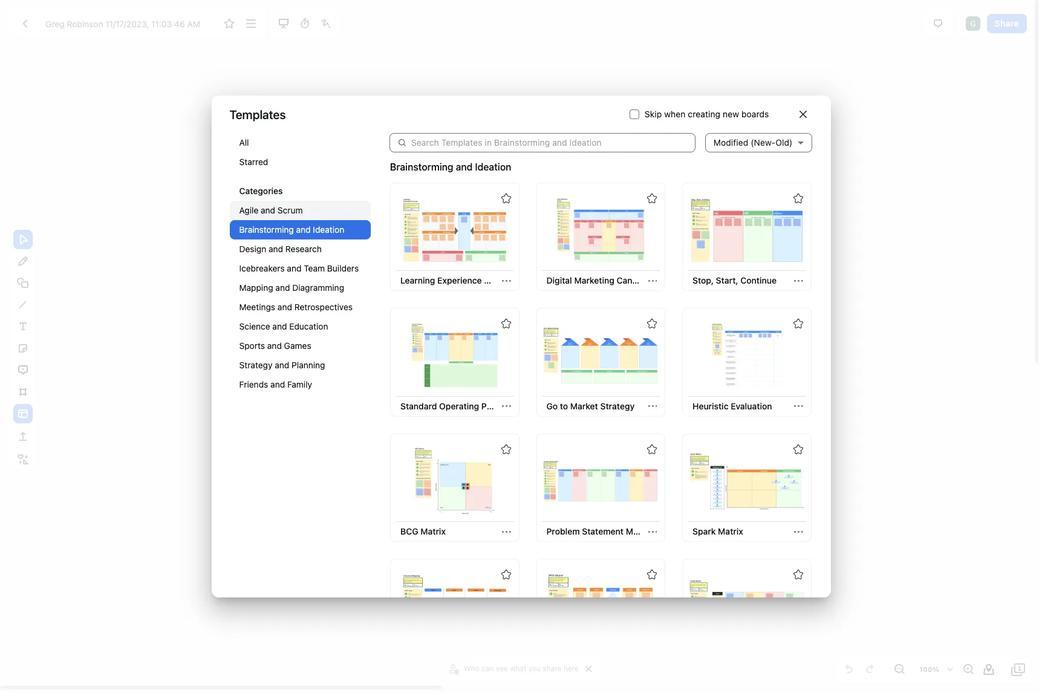 Task type: vqa. For each thing, say whether or not it's contained in the screenshot.
Star this whiteboard image associated with Stop, Start, Continue
yes



Task type: locate. For each thing, give the bounding box(es) containing it.
brainstorming
[[390, 162, 453, 172], [239, 224, 294, 235]]

1 horizontal spatial canvas
[[617, 275, 646, 286]]

star this whiteboard image inside card for template learning experience canvas element
[[501, 194, 511, 203]]

go to market strategy
[[547, 401, 635, 411]]

strategy
[[239, 360, 273, 370], [600, 401, 635, 411]]

card for template standard operating procedure element
[[390, 308, 523, 417]]

creating
[[688, 109, 721, 119]]

planning
[[292, 360, 325, 370]]

who
[[464, 664, 479, 673]]

card for template learning experience canvas element
[[390, 183, 519, 291]]

2 canvas from the left
[[617, 275, 646, 286]]

friends
[[239, 379, 268, 390]]

and
[[456, 162, 473, 172], [261, 205, 275, 215], [296, 224, 311, 235], [269, 244, 283, 254], [287, 263, 302, 273], [276, 283, 290, 293], [278, 302, 292, 312], [272, 321, 287, 332], [267, 341, 282, 351], [275, 360, 289, 370], [270, 379, 285, 390]]

more options for standard operating procedure image
[[502, 402, 511, 411]]

brainstorming and ideation
[[390, 162, 511, 172], [239, 224, 344, 235]]

strategy up friends
[[239, 360, 273, 370]]

thumbnail for go to market strategy image
[[543, 322, 658, 389]]

thumbnail for bcg matrix image
[[397, 447, 512, 515]]

thumbnail for problem statement map image
[[543, 447, 658, 515]]

meetings and retrospectives
[[239, 302, 353, 312]]

0 vertical spatial ideation
[[475, 162, 511, 172]]

star this whiteboard image inside card for template standard operating procedure element
[[501, 319, 511, 329]]

2 matrix from the left
[[718, 527, 743, 537]]

stop,
[[693, 275, 714, 286]]

canvas left the more options for digital marketing canvas icon
[[617, 275, 646, 286]]

star this whiteboard image down more options for problem statement map icon
[[647, 570, 657, 580]]

star this whiteboard image inside card for template stop, start, continue element
[[793, 194, 803, 203]]

thumbnail for vision board image
[[689, 573, 805, 640]]

1 horizontal spatial brainstorming
[[390, 162, 453, 172]]

brainstorming and ideation status
[[390, 160, 511, 174]]

learning experience canvas button
[[396, 271, 513, 291]]

here
[[564, 664, 579, 673]]

statement
[[582, 527, 624, 537]]

0 horizontal spatial star this whiteboard image
[[222, 16, 237, 31]]

card for template problem statement map element
[[536, 434, 665, 542]]

who can see what you share here button
[[447, 660, 582, 678]]

ideation inside categories element
[[313, 224, 344, 235]]

star this whiteboard image inside card for template digital marketing canvas element
[[647, 194, 657, 203]]

thumbnail for standard operating procedure image
[[397, 322, 512, 389]]

matrix right bcg
[[421, 527, 446, 537]]

boards
[[742, 109, 769, 119]]

0 vertical spatial strategy
[[239, 360, 273, 370]]

spark matrix button
[[688, 522, 748, 542]]

standard operating procedure
[[400, 401, 523, 411]]

matrix inside button
[[421, 527, 446, 537]]

heuristic evaluation button
[[688, 397, 777, 416]]

see
[[496, 664, 508, 673]]

card for template stop, start, continue element
[[682, 183, 812, 291]]

bcg
[[400, 527, 418, 537]]

star this whiteboard image
[[222, 16, 237, 31], [793, 445, 803, 454], [647, 570, 657, 580]]

brainstorming and ideation inside categories element
[[239, 224, 344, 235]]

brainstorming and ideation element
[[389, 181, 813, 693]]

modified
[[714, 137, 749, 148]]

zoom in image
[[961, 662, 976, 677]]

go
[[547, 401, 558, 411]]

share button
[[987, 14, 1027, 33]]

star this whiteboard image left more options icon
[[222, 16, 237, 31]]

star this whiteboard image down more options for heuristic evaluation image
[[793, 445, 803, 454]]

1 horizontal spatial ideation
[[475, 162, 511, 172]]

matrix right spark
[[718, 527, 743, 537]]

present image
[[276, 16, 291, 31]]

1 horizontal spatial brainstorming and ideation
[[390, 162, 511, 172]]

1 vertical spatial star this whiteboard image
[[793, 445, 803, 454]]

marketing
[[574, 275, 615, 286]]

strategy inside button
[[600, 401, 635, 411]]

1 vertical spatial strategy
[[600, 401, 635, 411]]

continue
[[741, 275, 777, 286]]

star this whiteboard image
[[501, 194, 511, 203], [647, 194, 657, 203], [793, 194, 803, 203], [501, 319, 511, 329], [647, 319, 657, 329], [793, 319, 803, 329], [501, 445, 511, 454], [647, 445, 657, 454], [501, 570, 511, 580], [793, 570, 803, 580]]

market
[[570, 401, 598, 411]]

more options image
[[244, 16, 258, 31]]

bcg matrix
[[400, 527, 446, 537]]

strategy right 'market'
[[600, 401, 635, 411]]

0 horizontal spatial ideation
[[313, 224, 344, 235]]

ideation
[[475, 162, 511, 172], [313, 224, 344, 235]]

canvas
[[484, 275, 513, 286], [617, 275, 646, 286]]

1 vertical spatial brainstorming
[[239, 224, 294, 235]]

modified (new-old)
[[714, 137, 793, 148]]

canvas right experience
[[484, 275, 513, 286]]

card for template sipoc diagram element
[[536, 559, 665, 668]]

star this whiteboard image for standard operating procedure
[[501, 319, 511, 329]]

0 vertical spatial brainstorming
[[390, 162, 453, 172]]

2 vertical spatial star this whiteboard image
[[647, 570, 657, 580]]

heuristic evaluation
[[693, 401, 772, 411]]

star this whiteboard image inside card for template problem statement map element
[[647, 445, 657, 454]]

thumbnail for stop, start, continue image
[[689, 196, 805, 264]]

1 canvas from the left
[[484, 275, 513, 286]]

thumbnail for learning experience canvas image
[[397, 196, 512, 264]]

agile and scrum
[[239, 205, 303, 215]]

standard
[[400, 401, 437, 411]]

1 matrix from the left
[[421, 527, 446, 537]]

friends and family
[[239, 379, 312, 390]]

matrix for spark matrix
[[718, 527, 743, 537]]

card for template outcome mapping element
[[390, 559, 519, 668]]

canvas inside button
[[617, 275, 646, 286]]

1 horizontal spatial star this whiteboard image
[[647, 570, 657, 580]]

0 horizontal spatial canvas
[[484, 275, 513, 286]]

skip when creating new boards
[[645, 109, 769, 119]]

1 horizontal spatial matrix
[[718, 527, 743, 537]]

star this whiteboard image inside card for template go to market strategy element
[[647, 319, 657, 329]]

experience
[[437, 275, 482, 286]]

1 vertical spatial ideation
[[313, 224, 344, 235]]

agile
[[239, 205, 258, 215]]

card for template go to market strategy element
[[536, 308, 665, 417]]

1 vertical spatial brainstorming and ideation
[[239, 224, 344, 235]]

procedure
[[481, 401, 523, 411]]

1 horizontal spatial strategy
[[600, 401, 635, 411]]

templates image
[[16, 407, 30, 421]]

zoom out image
[[892, 662, 907, 677]]

0 horizontal spatial matrix
[[421, 527, 446, 537]]

more options for learning experience canvas image
[[502, 276, 511, 285]]

star this whiteboard image inside card for template bcg matrix element
[[501, 445, 511, 454]]

matrix inside "button"
[[718, 527, 743, 537]]

design and research
[[239, 244, 322, 254]]

more options for heuristic evaluation image
[[794, 402, 803, 411]]

pages image
[[1011, 662, 1026, 677]]

new
[[723, 109, 739, 119]]

problem
[[547, 527, 580, 537]]

star this whiteboard image for problem statement map
[[647, 445, 657, 454]]

canvas for digital marketing canvas
[[617, 275, 646, 286]]

canvas inside button
[[484, 275, 513, 286]]

0 horizontal spatial brainstorming and ideation
[[239, 224, 344, 235]]

problem statement map
[[547, 527, 643, 537]]

matrix
[[421, 527, 446, 537], [718, 527, 743, 537]]

0 horizontal spatial brainstorming
[[239, 224, 294, 235]]

icebreakers
[[239, 263, 285, 273]]

%
[[933, 665, 939, 673]]

0 horizontal spatial strategy
[[239, 360, 273, 370]]

star this whiteboard image for go to market strategy
[[647, 319, 657, 329]]

retrospectives
[[294, 302, 353, 312]]

more tools image
[[16, 452, 30, 467]]



Task type: describe. For each thing, give the bounding box(es) containing it.
dashboard image
[[18, 16, 32, 31]]

more options for digital marketing canvas image
[[648, 276, 657, 285]]

mapping
[[239, 283, 273, 293]]

brainstorming inside categories element
[[239, 224, 294, 235]]

all
[[239, 137, 249, 148]]

card for template spark matrix element
[[682, 434, 812, 542]]

matrix for bcg matrix
[[421, 527, 446, 537]]

problem statement map button
[[542, 522, 645, 542]]

family
[[287, 379, 312, 390]]

thumbnail for digital marketing canvas image
[[543, 196, 658, 264]]

heuristic
[[693, 401, 729, 411]]

share
[[995, 18, 1019, 28]]

bcg matrix button
[[396, 522, 451, 542]]

when
[[664, 109, 686, 119]]

mapping and diagramming
[[239, 283, 344, 293]]

strategy and planning
[[239, 360, 325, 370]]

science
[[239, 321, 270, 332]]

card for template digital marketing canvas element
[[536, 183, 665, 291]]

more options for go to market strategy image
[[648, 402, 657, 411]]

laser image
[[319, 16, 333, 31]]

digital marketing canvas button
[[542, 271, 646, 291]]

categories element
[[230, 133, 371, 407]]

100
[[920, 665, 933, 673]]

thumbnail for spark matrix image
[[689, 447, 805, 515]]

thumbnail for heuristic evaluation image
[[689, 322, 805, 389]]

go to market strategy button
[[542, 397, 640, 416]]

templates
[[230, 107, 286, 121]]

canvas for learning experience canvas
[[484, 275, 513, 286]]

you
[[529, 664, 541, 673]]

team
[[304, 263, 325, 273]]

upload pdfs and images image
[[16, 430, 30, 444]]

scrum
[[278, 205, 303, 215]]

research
[[285, 244, 322, 254]]

star this whiteboard image for digital marketing canvas
[[647, 194, 657, 203]]

can
[[481, 664, 494, 673]]

categories
[[239, 186, 283, 196]]

more options for problem statement map image
[[648, 527, 657, 536]]

strategy inside categories element
[[239, 360, 273, 370]]

sports and games
[[239, 341, 311, 351]]

what
[[510, 664, 527, 673]]

share
[[543, 664, 562, 673]]

diagramming
[[292, 283, 344, 293]]

star this whiteboard image for learning experience canvas
[[501, 194, 511, 203]]

comment panel image
[[931, 16, 945, 31]]

builders
[[327, 263, 359, 273]]

who can see what you share here
[[464, 664, 579, 673]]

meetings
[[239, 302, 275, 312]]

card for template bcg matrix element
[[390, 434, 519, 542]]

card for template vision board element
[[682, 559, 812, 668]]

Document name text field
[[36, 14, 218, 33]]

stop, start, continue
[[693, 275, 777, 286]]

and inside status
[[456, 162, 473, 172]]

education
[[289, 321, 328, 332]]

thumbnail for outcome mapping image
[[397, 573, 512, 640]]

sports
[[239, 341, 265, 351]]

Search Templates in Brainstorming and Ideation text field
[[411, 133, 696, 152]]

spark
[[693, 527, 716, 537]]

stop, start, continue button
[[688, 271, 782, 291]]

100 %
[[920, 665, 939, 673]]

learning experience canvas
[[400, 275, 513, 286]]

more options for spark matrix image
[[794, 527, 803, 536]]

star this whiteboard image for bcg matrix
[[501, 445, 511, 454]]

learning
[[400, 275, 435, 286]]

evaluation
[[731, 401, 772, 411]]

2 horizontal spatial star this whiteboard image
[[793, 445, 803, 454]]

0 vertical spatial star this whiteboard image
[[222, 16, 237, 31]]

design
[[239, 244, 266, 254]]

spark matrix
[[693, 527, 743, 537]]

digital marketing canvas
[[547, 275, 646, 286]]

operating
[[439, 401, 479, 411]]

ideation inside status
[[475, 162, 511, 172]]

brainstorming inside brainstorming and ideation status
[[390, 162, 453, 172]]

star this whiteboard image inside card for template outcome mapping element
[[501, 570, 511, 580]]

more options for stop, start, continue image
[[794, 276, 803, 285]]

starred
[[239, 157, 268, 167]]

card for template heuristic evaluation element
[[682, 308, 812, 417]]

star this whiteboard image inside card for template sipoc diagram element
[[647, 570, 657, 580]]

icebreakers and team builders
[[239, 263, 359, 273]]

modified (new-old) button
[[705, 123, 812, 162]]

science and education
[[239, 321, 328, 332]]

star this whiteboard image for heuristic evaluation
[[793, 319, 803, 329]]

map
[[626, 527, 643, 537]]

star this whiteboard image inside "card for template vision board" element
[[793, 570, 803, 580]]

timer image
[[297, 16, 312, 31]]

to
[[560, 401, 568, 411]]

old)
[[776, 137, 793, 148]]

digital
[[547, 275, 572, 286]]

more options for bcg matrix image
[[502, 527, 511, 536]]

(new-
[[751, 137, 776, 148]]

games
[[284, 341, 311, 351]]

skip
[[645, 109, 662, 119]]

standard operating procedure button
[[396, 397, 523, 416]]

start,
[[716, 275, 738, 286]]

thumbnail for sipoc diagram image
[[543, 573, 658, 640]]

0 vertical spatial brainstorming and ideation
[[390, 162, 511, 172]]

star this whiteboard image for stop, start, continue
[[793, 194, 803, 203]]



